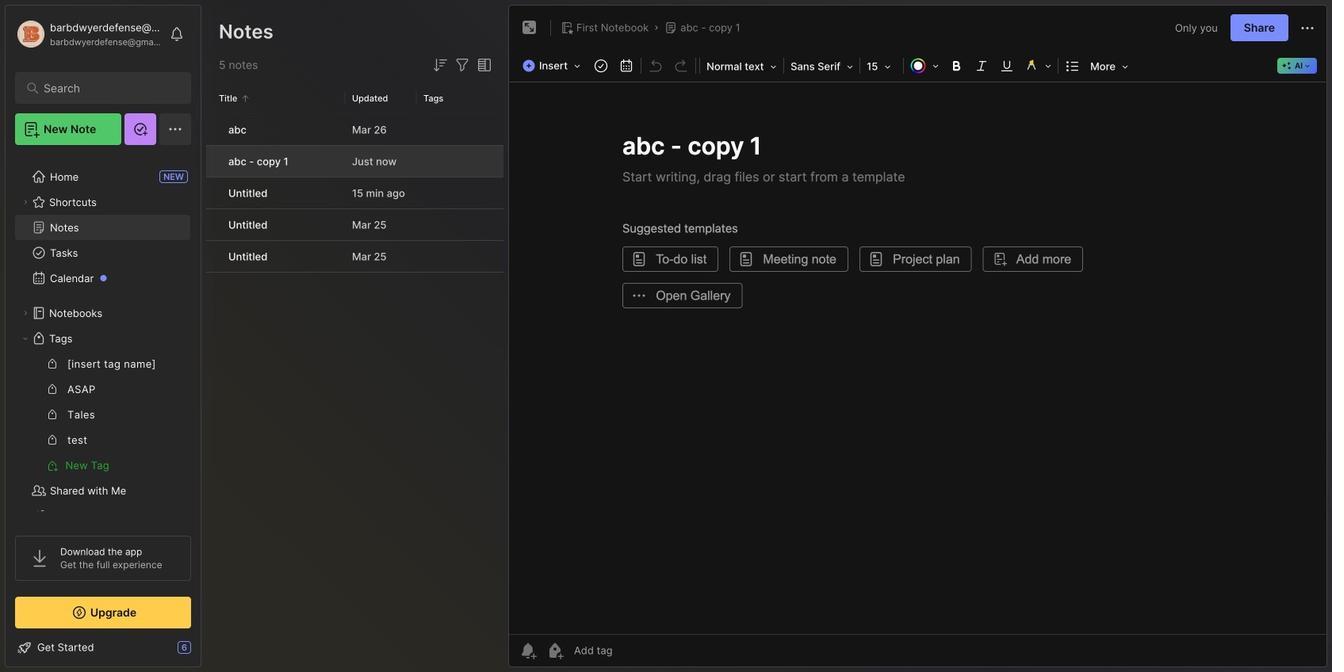 Task type: locate. For each thing, give the bounding box(es) containing it.
None search field
[[44, 79, 170, 98]]

main element
[[0, 0, 206, 673]]

note window element
[[508, 5, 1328, 672]]

5 cell from the top
[[206, 241, 219, 272]]

cell
[[206, 114, 219, 145], [206, 146, 219, 177], [206, 178, 219, 209], [206, 209, 219, 240], [206, 241, 219, 272]]

tree inside main element
[[6, 155, 201, 564]]

row group
[[206, 114, 504, 274]]

Heading level field
[[702, 56, 782, 78]]

2 cell from the top
[[206, 146, 219, 177]]

View options field
[[472, 56, 494, 75]]

tree
[[6, 155, 201, 564]]

bulleted list image
[[1062, 55, 1084, 77]]

expand tags image
[[21, 334, 30, 343]]

4 cell from the top
[[206, 209, 219, 240]]

3 cell from the top
[[206, 178, 219, 209]]

Sort options field
[[431, 56, 450, 75]]

Help and Learning task checklist field
[[6, 635, 201, 661]]

Font family field
[[786, 56, 858, 78]]

task image
[[590, 55, 612, 77]]

Account field
[[15, 18, 162, 50]]

group
[[15, 351, 190, 478]]

calendar event image
[[616, 55, 638, 77]]



Task type: vqa. For each thing, say whether or not it's contained in the screenshot.
Tasks corresponding to New Daily Tasks Do now Do soon For the future
no



Task type: describe. For each thing, give the bounding box(es) containing it.
Add filters field
[[453, 56, 472, 75]]

bold image
[[946, 55, 968, 77]]

none search field inside main element
[[44, 79, 170, 98]]

click to collapse image
[[200, 643, 212, 662]]

underline image
[[996, 55, 1018, 77]]

More actions field
[[1298, 18, 1317, 38]]

Highlight field
[[1020, 55, 1057, 77]]

Note Editor text field
[[509, 82, 1327, 635]]

expand note image
[[520, 18, 539, 37]]

Font color field
[[906, 55, 944, 77]]

More field
[[1086, 56, 1133, 78]]

Search text field
[[44, 81, 170, 96]]

add tag image
[[546, 642, 565, 661]]

more actions image
[[1298, 19, 1317, 38]]

add a reminder image
[[519, 642, 538, 661]]

Insert field
[[519, 55, 589, 77]]

italic image
[[971, 55, 993, 77]]

group inside tree
[[15, 351, 190, 478]]

add filters image
[[453, 56, 472, 75]]

1 cell from the top
[[206, 114, 219, 145]]

Add tag field
[[573, 644, 692, 658]]

Font size field
[[862, 56, 902, 78]]

expand notebooks image
[[21, 309, 30, 318]]



